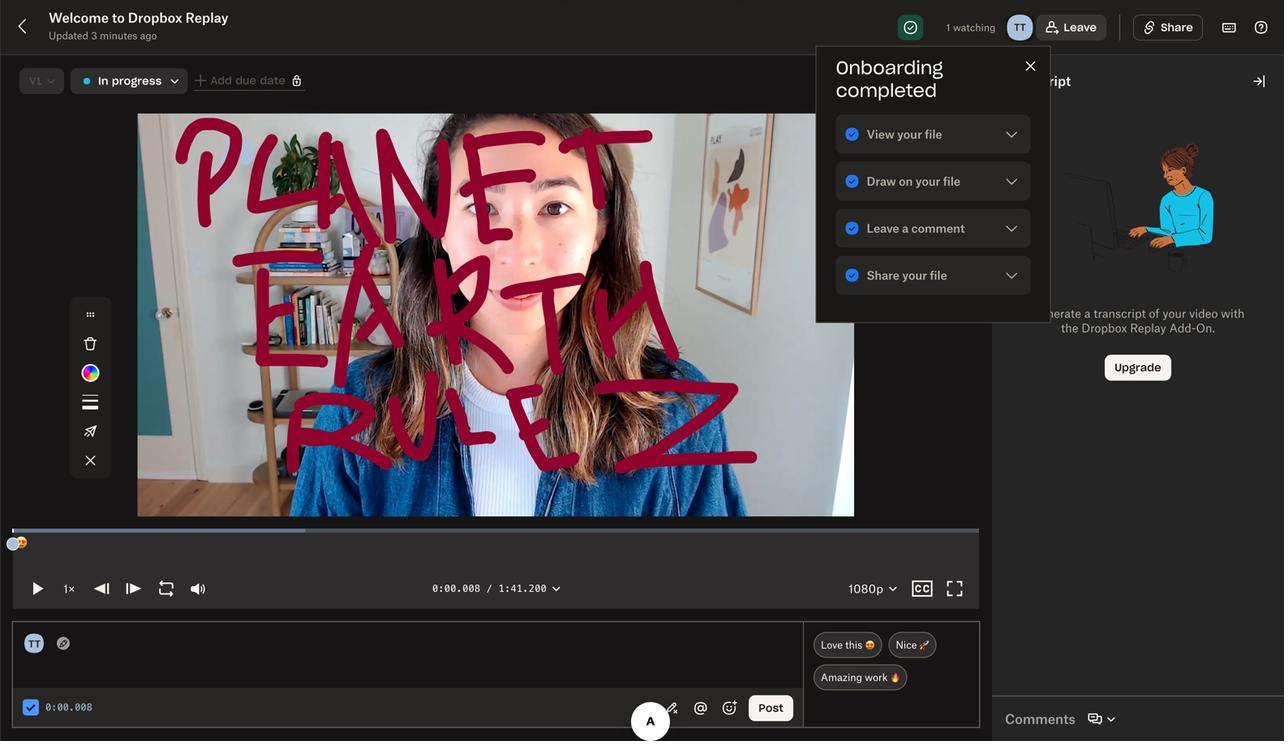 Task type: describe. For each thing, give the bounding box(es) containing it.
the
[[1061, 321, 1078, 335]]

hide sidebar image
[[1249, 71, 1269, 91]]

minutes
[[100, 30, 137, 42]]

nice 🚀
[[896, 639, 929, 651]]

to
[[112, 10, 125, 26]]

your right view
[[897, 127, 922, 141]]

in progress
[[98, 74, 162, 88]]

comment with annotation drawing image
[[57, 638, 70, 651]]

keyboard shortcuts image
[[1219, 18, 1239, 37]]

dropbox inside generate a transcript of your video with the dropbox replay add-on.
[[1082, 321, 1127, 335]]

select drawing color image
[[81, 364, 99, 382]]

file for share your file
[[930, 269, 947, 282]]

your right on
[[916, 174, 940, 188]]

progress bar slider
[[7, 529, 979, 552]]

make fullscreen image
[[942, 576, 968, 602]]

transcript
[[1006, 73, 1071, 89]]

1080p button
[[839, 573, 906, 605]]

leave button
[[1036, 15, 1107, 41]]

1:41.200
[[499, 583, 547, 595]]

post drawing as comment image
[[81, 422, 100, 441]]

🚀
[[920, 639, 929, 651]]

video
[[1189, 307, 1218, 320]]

view your file
[[867, 127, 942, 141]]

on.
[[1196, 321, 1215, 335]]

🔥
[[890, 672, 900, 684]]

1 for 1 ×
[[63, 582, 68, 596]]

add-
[[1169, 321, 1196, 335]]

amazing work 🔥
[[821, 672, 900, 684]]

progress
[[112, 74, 162, 88]]

view
[[867, 127, 895, 141]]

onboarding
[[836, 56, 943, 79]]

add emoji image
[[720, 699, 739, 718]]

share button
[[1133, 15, 1203, 41]]

in progress button
[[71, 68, 188, 94]]

ago
[[140, 30, 157, 42]]

draw on your file
[[867, 174, 961, 188]]

upgrade button
[[1105, 355, 1171, 381]]

a for generate
[[1084, 307, 1091, 320]]

a for leave
[[902, 221, 909, 235]]

post
[[759, 702, 784, 715]]

work
[[865, 672, 888, 684]]

completed
[[836, 79, 937, 102]]

hide drawing tools image
[[663, 699, 682, 719]]

comments
[[1005, 711, 1076, 727]]

transcript
[[1094, 307, 1146, 320]]

love this 😍
[[821, 639, 875, 651]]

1 ×
[[63, 582, 75, 596]]

delete drawing image
[[81, 334, 100, 354]]

love
[[821, 639, 843, 651]]

leave a comment
[[867, 221, 965, 235]]

post button
[[749, 696, 793, 722]]

video player region
[[7, 114, 979, 609]]

welcome
[[49, 10, 109, 26]]

comment
[[911, 221, 965, 235]]

your inside generate a transcript of your video with the dropbox replay add-on.
[[1163, 307, 1186, 320]]

generate a transcript of your video with the dropbox replay add-on.
[[1032, 307, 1245, 335]]

watching
[[953, 21, 996, 34]]

1 vertical spatial file
[[943, 174, 961, 188]]

1080p
[[849, 582, 883, 596]]

0:00.008 / 1:41.200
[[432, 583, 547, 595]]

0:00.008 for 0:00.008
[[45, 702, 92, 713]]



Task type: locate. For each thing, give the bounding box(es) containing it.
0 horizontal spatial 😍
[[15, 535, 28, 550]]

0 horizontal spatial dropbox
[[128, 10, 182, 26]]

1 horizontal spatial leave
[[1064, 21, 1097, 34]]

😍 up play video "image"
[[15, 535, 28, 550]]

1 for 1 watching
[[946, 21, 950, 34]]

×
[[68, 582, 75, 596]]

1 vertical spatial a
[[1084, 307, 1091, 320]]

1
[[946, 21, 950, 34], [63, 582, 68, 596]]

1 vertical spatial replay
[[1130, 321, 1166, 335]]

close menu image
[[81, 451, 100, 470]]

1 horizontal spatial dropbox
[[1082, 321, 1127, 335]]

share your file
[[867, 269, 947, 282]]

your
[[897, 127, 922, 141], [916, 174, 940, 188], [902, 269, 927, 282], [1163, 307, 1186, 320]]

0:00.008 inside video player region
[[432, 583, 481, 595]]

share for share your file
[[867, 269, 900, 282]]

😍 right this
[[865, 639, 875, 651]]

share for share
[[1161, 21, 1193, 34]]

1 vertical spatial dropbox
[[1082, 321, 1127, 335]]

0 vertical spatial tt
[[1014, 21, 1026, 34]]

1 inside video player region
[[63, 582, 68, 596]]

0 horizontal spatial 1
[[63, 582, 68, 596]]

mention button image
[[691, 699, 711, 719]]

1 vertical spatial tt
[[28, 639, 41, 650]]

1 horizontal spatial 😍
[[865, 639, 875, 651]]

0 vertical spatial file
[[925, 127, 942, 141]]

0:00.008
[[432, 583, 481, 595], [45, 702, 92, 713]]

0 vertical spatial leave
[[1064, 21, 1097, 34]]

file
[[925, 127, 942, 141], [943, 174, 961, 188], [930, 269, 947, 282]]

of
[[1149, 307, 1160, 320]]

leave inside button
[[1064, 21, 1097, 34]]

upgrade
[[1115, 361, 1162, 374]]

share left keyboard shortcuts image
[[1161, 21, 1193, 34]]

file up draw on your file
[[925, 127, 942, 141]]

with
[[1221, 307, 1245, 320]]

draw
[[867, 174, 896, 188]]

0 vertical spatial dropbox
[[128, 10, 182, 26]]

1 vertical spatial share
[[867, 269, 900, 282]]

1 horizontal spatial a
[[1084, 307, 1091, 320]]

1 horizontal spatial share
[[1161, 21, 1193, 34]]

replay inside welcome to dropbox replay updated 3 minutes ago
[[185, 10, 228, 26]]

leave
[[1064, 21, 1097, 34], [867, 221, 899, 235]]

2 vertical spatial file
[[930, 269, 947, 282]]

1 horizontal spatial 1
[[946, 21, 950, 34]]

0 vertical spatial share
[[1161, 21, 1193, 34]]

0 vertical spatial a
[[902, 221, 909, 235]]

amazing
[[821, 672, 862, 684]]

mute image
[[187, 579, 207, 599]]

captions image
[[909, 576, 935, 602]]

1 horizontal spatial replay
[[1130, 321, 1166, 335]]

enable automatic video replay upon ending image
[[154, 577, 178, 601]]

0 horizontal spatial share
[[867, 269, 900, 282]]

a right generate
[[1084, 307, 1091, 320]]

leave for leave a comment
[[867, 221, 899, 235]]

tt
[[1014, 21, 1026, 34], [28, 639, 41, 650]]

dropbox inside welcome to dropbox replay updated 3 minutes ago
[[128, 10, 182, 26]]

1 vertical spatial 1
[[63, 582, 68, 596]]

drag menu image
[[81, 305, 100, 324]]

0:00.008 left /
[[432, 583, 481, 595]]

0 vertical spatial 1
[[946, 21, 950, 34]]

onboarding completed
[[836, 56, 943, 102]]

/
[[487, 583, 493, 595]]

your down leave a comment
[[902, 269, 927, 282]]

on
[[899, 174, 913, 188]]

tt left comment with annotation drawing image
[[28, 639, 41, 650]]

1 right play video "image"
[[63, 582, 68, 596]]

3
[[91, 30, 97, 42]]

1 horizontal spatial tt
[[1014, 21, 1026, 34]]

0:00.008 for 0:00.008 / 1:41.200
[[432, 583, 481, 595]]

file for view your file
[[925, 127, 942, 141]]

updated
[[49, 30, 88, 42]]

0 horizontal spatial replay
[[185, 10, 228, 26]]

leave up "transcript"
[[1064, 21, 1097, 34]]

tt right watching
[[1014, 21, 1026, 34]]

replay
[[185, 10, 228, 26], [1130, 321, 1166, 335]]

😍
[[15, 535, 28, 550], [865, 639, 875, 651]]

share down leave a comment
[[867, 269, 900, 282]]

1 vertical spatial leave
[[867, 221, 899, 235]]

😍 inside love this 😍 button
[[865, 639, 875, 651]]

a
[[902, 221, 909, 235], [1084, 307, 1091, 320]]

in
[[98, 74, 108, 88]]

0 vertical spatial replay
[[185, 10, 228, 26]]

file down comment at the top
[[930, 269, 947, 282]]

0 horizontal spatial leave
[[867, 221, 899, 235]]

1 left watching
[[946, 21, 950, 34]]

dropbox up 'ago'
[[128, 10, 182, 26]]

1 vertical spatial 0:00.008
[[45, 702, 92, 713]]

a inside generate a transcript of your video with the dropbox replay add-on.
[[1084, 307, 1091, 320]]

this
[[845, 639, 862, 651]]

share
[[1161, 21, 1193, 34], [867, 269, 900, 282]]

play video image
[[21, 573, 54, 605]]

nice 🚀 button
[[889, 632, 937, 658]]

replay inside generate a transcript of your video with the dropbox replay add-on.
[[1130, 321, 1166, 335]]

file right on
[[943, 174, 961, 188]]

nice
[[896, 639, 917, 651]]

your up add-
[[1163, 307, 1186, 320]]

love this 😍 button
[[814, 632, 882, 658]]

0 horizontal spatial 0:00.008
[[45, 702, 92, 713]]

0:00.008 down comment with annotation drawing image
[[45, 702, 92, 713]]

leave for leave
[[1064, 21, 1097, 34]]

0 vertical spatial 😍
[[15, 535, 28, 550]]

1 vertical spatial 😍
[[865, 639, 875, 651]]

share inside button
[[1161, 21, 1193, 34]]

amazing work 🔥 button
[[814, 665, 907, 691]]

generate
[[1032, 307, 1081, 320]]

0 horizontal spatial a
[[902, 221, 909, 235]]

0 vertical spatial 0:00.008
[[432, 583, 481, 595]]

1 horizontal spatial 0:00.008
[[432, 583, 481, 595]]

leave down draw
[[867, 221, 899, 235]]

a left comment at the top
[[902, 221, 909, 235]]

welcome to dropbox replay updated 3 minutes ago
[[49, 10, 228, 42]]

😍 inside progress bar slider
[[15, 535, 28, 550]]

1 watching
[[946, 21, 996, 34]]

dropbox
[[128, 10, 182, 26], [1082, 321, 1127, 335]]

0 horizontal spatial tt
[[28, 639, 41, 650]]

dropbox down transcript
[[1082, 321, 1127, 335]]



Task type: vqa. For each thing, say whether or not it's contained in the screenshot.
Z)
no



